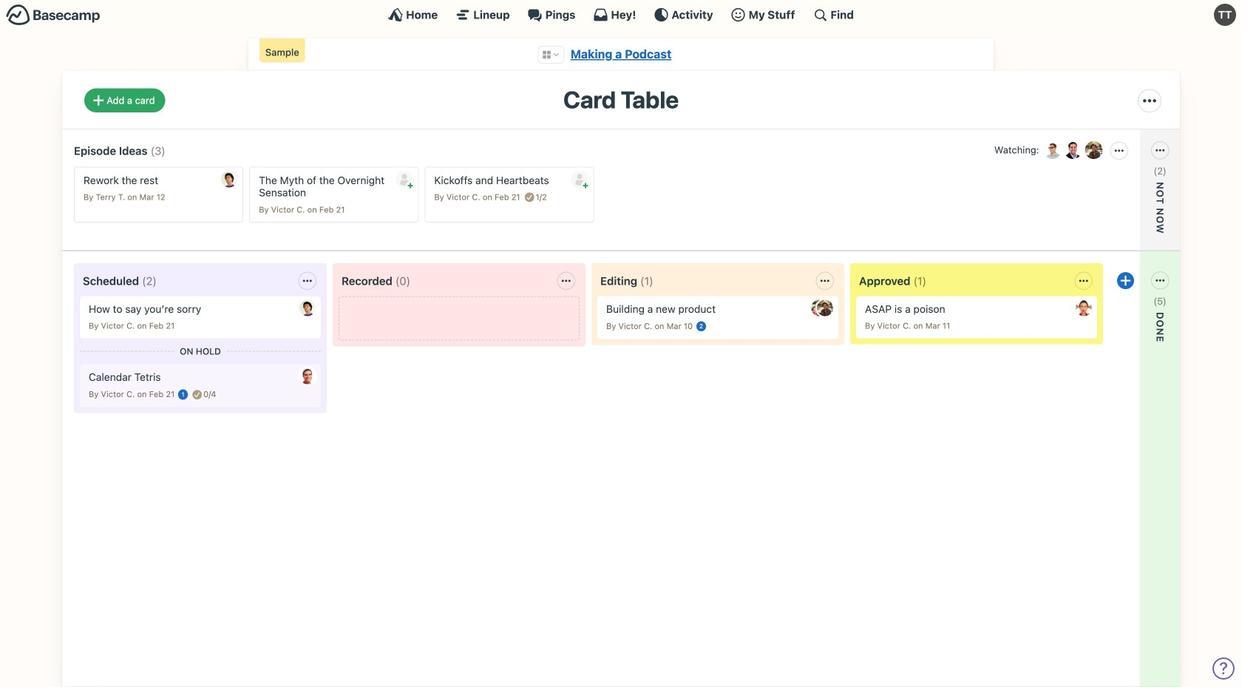 Task type: describe. For each thing, give the bounding box(es) containing it.
victor cooper image
[[1043, 140, 1064, 160]]

jennifer young image
[[812, 300, 828, 316]]

on mar 12 element
[[127, 192, 165, 202]]

main element
[[0, 0, 1243, 29]]

switch accounts image
[[6, 4, 101, 27]]

on mar 11 element
[[914, 321, 951, 331]]

jared davis image
[[300, 300, 316, 316]]

nicole katz image
[[1084, 140, 1105, 160]]

breadcrumb element
[[249, 38, 994, 71]]



Task type: vqa. For each thing, say whether or not it's contained in the screenshot.
Steve Marsh image
yes



Task type: locate. For each thing, give the bounding box(es) containing it.
keyboard shortcut: ⌘ + / image
[[813, 7, 828, 22]]

terry turtle image
[[1215, 4, 1237, 26]]

steve marsh image
[[300, 368, 316, 384]]

on feb 21 element
[[483, 192, 521, 202], [308, 205, 345, 214], [137, 321, 175, 331], [137, 390, 175, 399]]

annie bryan image
[[1076, 300, 1093, 316]]

jared davis image
[[221, 171, 238, 187]]

on mar 10 element
[[655, 321, 693, 331]]

nicole katz image
[[818, 300, 834, 316]]

None submit
[[396, 171, 413, 189], [571, 171, 589, 189], [1063, 189, 1166, 207], [1063, 319, 1166, 338], [396, 171, 413, 189], [571, 171, 589, 189], [1063, 189, 1166, 207], [1063, 319, 1166, 338]]

josh fiske image
[[1064, 140, 1084, 160]]



